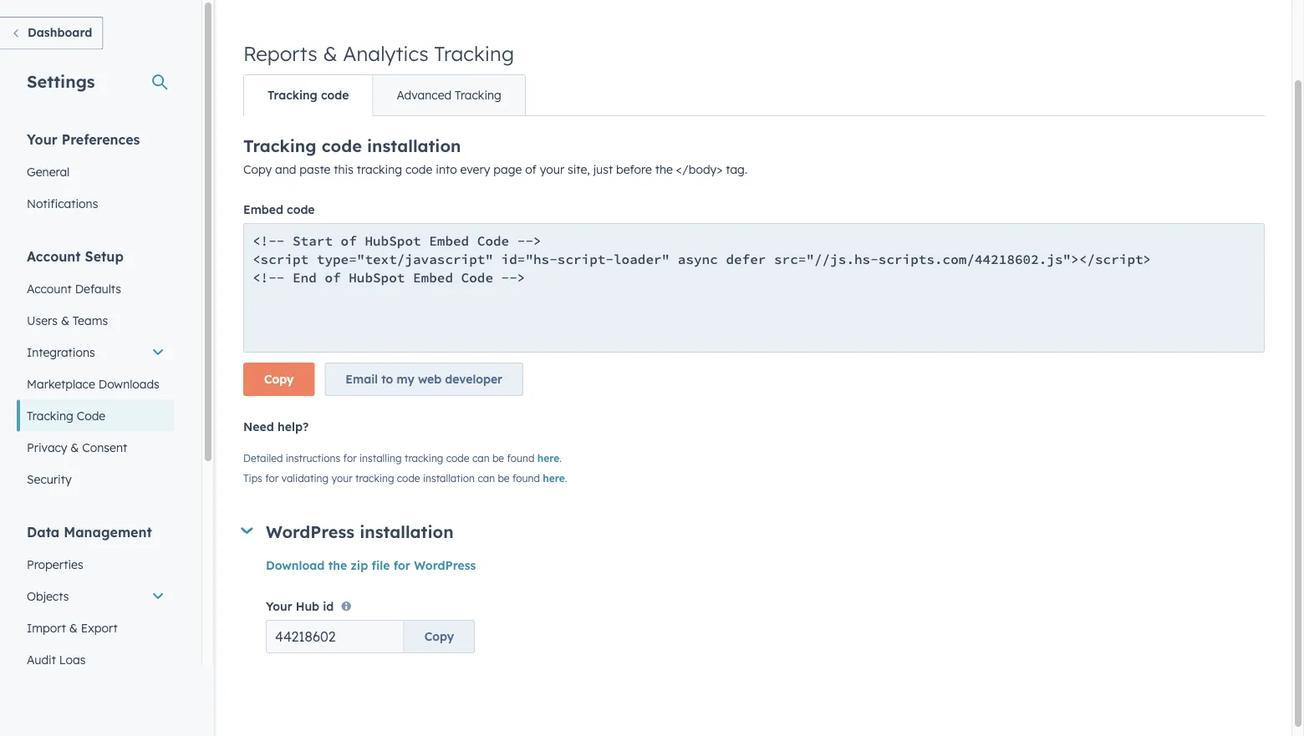 Task type: vqa. For each thing, say whether or not it's contained in the screenshot.
about to the left
no



Task type: locate. For each thing, give the bounding box(es) containing it.
copy button
[[243, 363, 315, 396], [404, 620, 475, 654]]

0 vertical spatial your
[[540, 162, 564, 177]]

1 vertical spatial for
[[265, 472, 279, 484]]

for
[[343, 452, 357, 464], [265, 472, 279, 484], [393, 558, 410, 573]]

your left hub at the left of page
[[266, 599, 292, 614]]

account
[[27, 248, 81, 265], [27, 281, 72, 296]]

wordpress right file
[[414, 558, 476, 573]]

my
[[397, 372, 414, 387]]

tracking right this
[[357, 162, 402, 177]]

0 horizontal spatial the
[[328, 558, 347, 573]]

wordpress
[[266, 521, 354, 542], [414, 558, 476, 573]]

account for account defaults
[[27, 281, 72, 296]]

code right installing on the bottom of the page
[[446, 452, 469, 464]]

file
[[372, 558, 390, 573]]

account up users
[[27, 281, 72, 296]]

0 vertical spatial here link
[[537, 452, 559, 464]]

1 vertical spatial your
[[266, 599, 292, 614]]

copy
[[243, 162, 272, 177], [264, 372, 294, 387], [424, 629, 454, 644]]

0 vertical spatial the
[[655, 162, 673, 177]]

1 vertical spatial the
[[328, 558, 347, 573]]

code down reports & analytics tracking
[[321, 88, 349, 102]]

your inside "tracking code installation copy and paste this tracking code into every page of your site, just before the </body> tag."
[[540, 162, 564, 177]]

here
[[537, 452, 559, 464], [543, 472, 565, 484]]

1 horizontal spatial your
[[266, 599, 292, 614]]

instructions
[[286, 452, 340, 464]]

tracking inside "tracking code installation copy and paste this tracking code into every page of your site, just before the </body> tag."
[[357, 162, 402, 177]]

0 vertical spatial wordpress
[[266, 521, 354, 542]]

0 horizontal spatial wordpress
[[266, 521, 354, 542]]

for left installing on the bottom of the page
[[343, 452, 357, 464]]

0 vertical spatial copy
[[243, 162, 272, 177]]

marketplace
[[27, 377, 95, 391]]

1 vertical spatial account
[[27, 281, 72, 296]]

tracking for tracking code installation copy and paste this tracking code into every page of your site, just before the </body> tag.
[[243, 135, 316, 156]]

2 vertical spatial copy
[[424, 629, 454, 644]]

tracking up advanced tracking
[[434, 41, 514, 66]]

your
[[540, 162, 564, 177], [331, 472, 352, 484]]

&
[[323, 41, 337, 66], [61, 313, 69, 328], [70, 440, 79, 455], [69, 621, 78, 635]]

the right before
[[655, 162, 673, 177]]

0 horizontal spatial your
[[27, 131, 58, 148]]

1 horizontal spatial wordpress
[[414, 558, 476, 573]]

copy for rightmost copy button
[[424, 629, 454, 644]]

1 horizontal spatial copy button
[[404, 620, 475, 654]]

tracking up and
[[243, 135, 316, 156]]

dashboard link
[[0, 17, 103, 50]]

your right the of
[[540, 162, 564, 177]]

copy inside embed code element
[[264, 372, 294, 387]]

tracking
[[434, 41, 514, 66], [268, 88, 317, 102], [455, 88, 502, 102], [243, 135, 316, 156], [27, 408, 73, 423]]

need
[[243, 420, 274, 434]]

the
[[655, 162, 673, 177], [328, 558, 347, 573]]

1 vertical spatial copy
[[264, 372, 294, 387]]

tracking inside account setup 'element'
[[27, 408, 73, 423]]

advanced tracking
[[397, 88, 502, 102]]

preferences
[[62, 131, 140, 148]]

1 vertical spatial your
[[331, 472, 352, 484]]

tracking up 'privacy' in the bottom of the page
[[27, 408, 73, 423]]

0 vertical spatial copy button
[[243, 363, 315, 396]]

validating
[[281, 472, 329, 484]]

for right file
[[393, 558, 410, 573]]

& inside data management element
[[69, 621, 78, 635]]

1 vertical spatial .
[[565, 472, 567, 484]]

1 account from the top
[[27, 248, 81, 265]]

0 vertical spatial can
[[472, 452, 490, 464]]

0 horizontal spatial your
[[331, 472, 352, 484]]

1 vertical spatial found
[[512, 472, 540, 484]]

site,
[[568, 162, 590, 177]]

0 vertical spatial found
[[507, 452, 534, 464]]

integrations
[[27, 345, 95, 359]]

0 vertical spatial tracking
[[357, 162, 402, 177]]

& up tracking code
[[323, 41, 337, 66]]

2 horizontal spatial for
[[393, 558, 410, 573]]

0 vertical spatial installation
[[367, 135, 461, 156]]

<!-- Start of HubSpot Embed Code --> <script type="text/javascript" id="hs-script-loader" async defer src="//js.hs-scripts.com/44218602.js"></script> <!-- End of HubSpot Embed Code --> text field
[[243, 223, 1265, 353]]

your for your preferences
[[27, 131, 58, 148]]

tracking down installing on the bottom of the page
[[355, 472, 394, 484]]

1 vertical spatial copy button
[[404, 620, 475, 654]]

wordpress installation
[[266, 521, 454, 542]]

wordpress up download
[[266, 521, 354, 542]]

the inside "tracking code installation copy and paste this tracking code into every page of your site, just before the </body> tag."
[[655, 162, 673, 177]]

& for consent
[[70, 440, 79, 455]]

tips
[[243, 472, 262, 484]]

tracking code link
[[17, 400, 175, 432]]

0 horizontal spatial .
[[559, 452, 562, 464]]

code up this
[[322, 135, 362, 156]]

& right 'privacy' in the bottom of the page
[[70, 440, 79, 455]]

audit logs link
[[17, 644, 175, 676]]

copy for copy button in embed code element
[[264, 372, 294, 387]]

your
[[27, 131, 58, 148], [266, 599, 292, 614]]

.
[[559, 452, 562, 464], [565, 472, 567, 484]]

tracking code link
[[244, 75, 372, 115]]

installing
[[359, 452, 402, 464]]

navigation containing tracking code
[[243, 74, 526, 116]]

your inside detailed instructions for installing tracking code can be found here . tips for validating your tracking code installation can be found here .
[[331, 472, 352, 484]]

installation
[[367, 135, 461, 156], [423, 472, 475, 484], [360, 521, 454, 542]]

code down installing on the bottom of the page
[[397, 472, 420, 484]]

1 vertical spatial here link
[[543, 472, 565, 484]]

advanced tracking link
[[372, 75, 525, 115]]

& left export
[[69, 621, 78, 635]]

the left zip
[[328, 558, 347, 573]]

downloads
[[98, 377, 160, 391]]

tracking down the reports
[[268, 88, 317, 102]]

your hub id
[[266, 599, 334, 614]]

your preferences
[[27, 131, 140, 148]]

data
[[27, 524, 60, 540]]

tracking right advanced
[[455, 88, 502, 102]]

0 vertical spatial for
[[343, 452, 357, 464]]

1 horizontal spatial for
[[343, 452, 357, 464]]

2 account from the top
[[27, 281, 72, 296]]

code right embed
[[287, 202, 315, 217]]

to
[[381, 372, 393, 387]]

detailed instructions for installing tracking code can be found here . tips for validating your tracking code installation can be found here .
[[243, 452, 567, 484]]

security link
[[17, 464, 175, 495]]

tracking
[[357, 162, 402, 177], [405, 452, 443, 464], [355, 472, 394, 484]]

analytics
[[343, 41, 429, 66]]

1 horizontal spatial .
[[565, 472, 567, 484]]

code
[[321, 88, 349, 102], [322, 135, 362, 156], [405, 162, 433, 177], [287, 202, 315, 217], [446, 452, 469, 464], [397, 472, 420, 484]]

1 horizontal spatial your
[[540, 162, 564, 177]]

here link
[[537, 452, 559, 464], [543, 472, 565, 484]]

& right users
[[61, 313, 69, 328]]

caret image
[[241, 528, 253, 534]]

and
[[275, 162, 296, 177]]

for right tips
[[265, 472, 279, 484]]

0 horizontal spatial copy button
[[243, 363, 315, 396]]

tracking inside "tracking code installation copy and paste this tracking code into every page of your site, just before the </body> tag."
[[243, 135, 316, 156]]

audit logs
[[27, 652, 86, 667]]

code
[[77, 408, 106, 423]]

0 horizontal spatial for
[[265, 472, 279, 484]]

1 horizontal spatial the
[[655, 162, 673, 177]]

teams
[[73, 313, 108, 328]]

found
[[507, 452, 534, 464], [512, 472, 540, 484]]

copy button inside embed code element
[[243, 363, 315, 396]]

2 vertical spatial tracking
[[355, 472, 394, 484]]

export
[[81, 621, 118, 635]]

your up the 'general'
[[27, 131, 58, 148]]

tracking right installing on the bottom of the page
[[405, 452, 443, 464]]

integrations button
[[17, 336, 175, 368]]

here link for detailed instructions for installing tracking code can be found
[[537, 452, 559, 464]]

detailed
[[243, 452, 283, 464]]

1 vertical spatial installation
[[423, 472, 475, 484]]

0 vertical spatial your
[[27, 131, 58, 148]]

2 vertical spatial for
[[393, 558, 410, 573]]

0 vertical spatial account
[[27, 248, 81, 265]]

setup
[[85, 248, 124, 265]]

account up 'account defaults'
[[27, 248, 81, 265]]

your down instructions
[[331, 472, 352, 484]]

be
[[492, 452, 504, 464], [498, 472, 510, 484]]

download
[[266, 558, 325, 573]]

navigation
[[243, 74, 526, 116]]



Task type: describe. For each thing, give the bounding box(es) containing it.
management
[[64, 524, 152, 540]]

import
[[27, 621, 66, 635]]

email to my web developer button
[[325, 363, 523, 396]]

users
[[27, 313, 58, 328]]

download the zip file for wordpress
[[266, 558, 476, 573]]

privacy & consent
[[27, 440, 127, 455]]

consent
[[82, 440, 127, 455]]

download the zip file for wordpress link
[[266, 558, 476, 573]]

1 vertical spatial here
[[543, 472, 565, 484]]

general
[[27, 164, 70, 179]]

every
[[460, 162, 490, 177]]

account defaults link
[[17, 273, 175, 305]]

users & teams
[[27, 313, 108, 328]]

your for your hub id
[[266, 599, 292, 614]]

notifications link
[[17, 188, 175, 219]]

data management element
[[17, 523, 175, 676]]

tag.
[[726, 162, 747, 177]]

1 vertical spatial wordpress
[[414, 558, 476, 573]]

properties
[[27, 557, 83, 572]]

paste
[[300, 162, 331, 177]]

of
[[525, 162, 537, 177]]

users & teams link
[[17, 305, 175, 336]]

general link
[[17, 156, 175, 188]]

copy inside "tracking code installation copy and paste this tracking code into every page of your site, just before the </body> tag."
[[243, 162, 272, 177]]

tracking code
[[268, 88, 349, 102]]

tracking code
[[27, 408, 106, 423]]

web
[[418, 372, 442, 387]]

tracking for tracking code
[[27, 408, 73, 423]]

import & export link
[[17, 612, 175, 644]]

import & export
[[27, 621, 118, 635]]

before
[[616, 162, 652, 177]]

1 vertical spatial be
[[498, 472, 510, 484]]

here link for tips for validating your tracking code installation can be found
[[543, 472, 565, 484]]

embed code element
[[243, 223, 1265, 406]]

email
[[346, 372, 378, 387]]

0 vertical spatial be
[[492, 452, 504, 464]]

objects button
[[17, 581, 175, 612]]

data management
[[27, 524, 152, 540]]

installation inside detailed instructions for installing tracking code can be found here . tips for validating your tracking code installation can be found here .
[[423, 472, 475, 484]]

your preferences element
[[17, 130, 175, 219]]

developer
[[445, 372, 502, 387]]

embed code
[[243, 202, 315, 217]]

tracking code installation copy and paste this tracking code into every page of your site, just before the </body> tag.
[[243, 135, 747, 177]]

into
[[436, 162, 457, 177]]

reports
[[243, 41, 317, 66]]

Your Hub id text field
[[266, 620, 404, 654]]

zip
[[351, 558, 368, 573]]

defaults
[[75, 281, 121, 296]]

tracking for tracking code
[[268, 88, 317, 102]]

security
[[27, 472, 72, 487]]

& for teams
[[61, 313, 69, 328]]

& for export
[[69, 621, 78, 635]]

need help?
[[243, 420, 309, 434]]

advanced
[[397, 88, 452, 102]]

notifications
[[27, 196, 98, 211]]

settings
[[27, 71, 95, 92]]

& for analytics
[[323, 41, 337, 66]]

page
[[493, 162, 522, 177]]

2 vertical spatial installation
[[360, 521, 454, 542]]

marketplace downloads
[[27, 377, 160, 391]]

objects
[[27, 589, 69, 604]]

account for account setup
[[27, 248, 81, 265]]

0 vertical spatial here
[[537, 452, 559, 464]]

embed
[[243, 202, 283, 217]]

this
[[334, 162, 354, 177]]

dashboard
[[28, 25, 92, 40]]

privacy & consent link
[[17, 432, 175, 464]]

just
[[593, 162, 613, 177]]

privacy
[[27, 440, 67, 455]]

logs
[[59, 652, 86, 667]]

email to my web developer
[[346, 372, 502, 387]]

account setup
[[27, 248, 124, 265]]

audit
[[27, 652, 56, 667]]

0 vertical spatial .
[[559, 452, 562, 464]]

id
[[323, 599, 334, 614]]

code left into
[[405, 162, 433, 177]]

code inside tracking code link
[[321, 88, 349, 102]]

help?
[[278, 420, 309, 434]]

reports & analytics tracking
[[243, 41, 514, 66]]

1 vertical spatial can
[[478, 472, 495, 484]]

marketplace downloads link
[[17, 368, 175, 400]]

properties link
[[17, 549, 175, 581]]

account defaults
[[27, 281, 121, 296]]

</body>
[[676, 162, 723, 177]]

wordpress installation button
[[240, 521, 1265, 542]]

installation inside "tracking code installation copy and paste this tracking code into every page of your site, just before the </body> tag."
[[367, 135, 461, 156]]

1 vertical spatial tracking
[[405, 452, 443, 464]]

account setup element
[[17, 247, 175, 495]]

hub
[[296, 599, 319, 614]]



